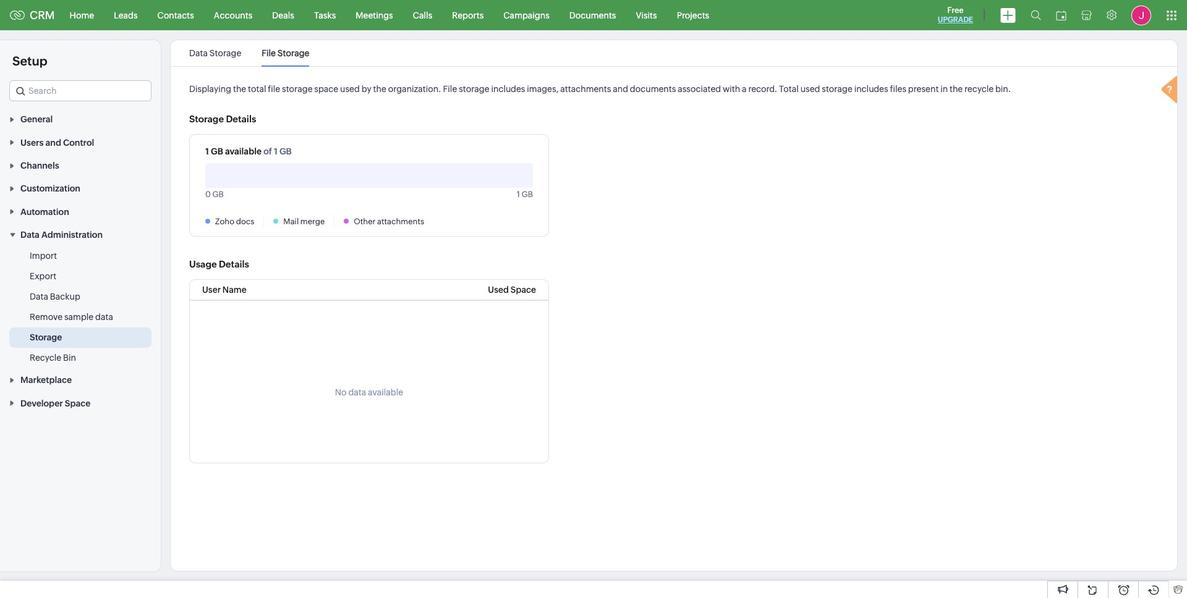 Task type: describe. For each thing, give the bounding box(es) containing it.
recycle
[[965, 84, 994, 94]]

displaying
[[189, 84, 231, 94]]

data administration button
[[0, 223, 161, 246]]

available for data
[[368, 388, 403, 398]]

home
[[70, 10, 94, 20]]

user
[[202, 285, 221, 295]]

storage down accounts
[[210, 48, 242, 58]]

1 gb available of 1 gb
[[205, 147, 292, 157]]

campaigns link
[[494, 0, 560, 30]]

visits
[[636, 10, 657, 20]]

setup
[[12, 54, 47, 68]]

calendar image
[[1057, 10, 1067, 20]]

usage details
[[189, 259, 249, 270]]

and inside dropdown button
[[45, 138, 61, 148]]

sample
[[64, 312, 94, 322]]

record.
[[749, 84, 778, 94]]

1 vertical spatial file
[[443, 84, 457, 94]]

details for usage details
[[219, 259, 249, 270]]

data for data administration
[[20, 230, 40, 240]]

recycle bin link
[[30, 352, 76, 364]]

recycle
[[30, 353, 61, 363]]

calls
[[413, 10, 433, 20]]

administration
[[41, 230, 103, 240]]

developer
[[20, 399, 63, 409]]

export
[[30, 272, 56, 282]]

present
[[909, 84, 939, 94]]

files
[[891, 84, 907, 94]]

channels
[[20, 161, 59, 171]]

general button
[[0, 108, 161, 131]]

data storage
[[189, 48, 242, 58]]

automation
[[20, 207, 69, 217]]

remove
[[30, 312, 63, 322]]

users
[[20, 138, 44, 148]]

leads
[[114, 10, 138, 20]]

storage inside data administration 'region'
[[30, 333, 62, 343]]

leads link
[[104, 0, 148, 30]]

customization button
[[0, 177, 161, 200]]

other
[[354, 217, 376, 226]]

remove sample data
[[30, 312, 113, 322]]

profile element
[[1125, 0, 1159, 30]]

space for developer space
[[65, 399, 91, 409]]

3 storage from the left
[[822, 84, 853, 94]]

by
[[362, 84, 372, 94]]

with
[[723, 84, 741, 94]]

zoho docs
[[215, 217, 255, 226]]

documents
[[630, 84, 676, 94]]

images,
[[527, 84, 559, 94]]

reports
[[452, 10, 484, 20]]

tasks
[[314, 10, 336, 20]]

marketplace
[[20, 376, 72, 386]]

0 vertical spatial attachments
[[561, 84, 611, 94]]

free upgrade
[[938, 6, 974, 24]]

total
[[779, 84, 799, 94]]

file
[[268, 84, 280, 94]]

recycle bin
[[30, 353, 76, 363]]

2 includes from the left
[[855, 84, 889, 94]]

Search text field
[[10, 81, 151, 101]]

mail merge
[[283, 217, 325, 226]]

2 the from the left
[[373, 84, 387, 94]]

0 vertical spatial file
[[262, 48, 276, 58]]

gb for 0 gb
[[213, 190, 224, 199]]

details for storage details
[[226, 114, 256, 124]]

accounts link
[[204, 0, 263, 30]]

remove sample data link
[[30, 311, 113, 324]]

search element
[[1024, 0, 1049, 30]]

projects link
[[667, 0, 720, 30]]

calls link
[[403, 0, 442, 30]]

associated
[[678, 84, 721, 94]]

storage details
[[189, 114, 256, 124]]

other attachments
[[354, 217, 424, 226]]

profile image
[[1132, 5, 1152, 25]]

search image
[[1031, 10, 1042, 20]]

merge
[[301, 217, 325, 226]]

bin.
[[996, 84, 1012, 94]]

create menu element
[[994, 0, 1024, 30]]

total
[[248, 84, 266, 94]]

space for used space
[[511, 285, 536, 295]]

visits link
[[626, 0, 667, 30]]

3 the from the left
[[950, 84, 963, 94]]

storage link
[[30, 332, 62, 344]]

documents
[[570, 10, 616, 20]]

organization.
[[388, 84, 442, 94]]

meetings
[[356, 10, 393, 20]]

deals link
[[263, 0, 304, 30]]

0
[[205, 190, 211, 199]]

import
[[30, 251, 57, 261]]

users and control button
[[0, 131, 161, 154]]



Task type: vqa. For each thing, say whether or not it's contained in the screenshot.
Send Email button
no



Task type: locate. For each thing, give the bounding box(es) containing it.
space
[[511, 285, 536, 295], [65, 399, 91, 409]]

data right sample
[[95, 312, 113, 322]]

1 used from the left
[[340, 84, 360, 94]]

1
[[205, 147, 209, 157], [274, 147, 278, 157], [517, 190, 520, 199]]

in
[[941, 84, 948, 94]]

data backup link
[[30, 291, 80, 303]]

crm
[[30, 9, 55, 22]]

storage right total
[[822, 84, 853, 94]]

import link
[[30, 250, 57, 262]]

tasks link
[[304, 0, 346, 30]]

contacts
[[158, 10, 194, 20]]

0 vertical spatial data
[[189, 48, 208, 58]]

data backup
[[30, 292, 80, 302]]

file up file
[[262, 48, 276, 58]]

create menu image
[[1001, 8, 1016, 23]]

0 horizontal spatial the
[[233, 84, 246, 94]]

no
[[335, 388, 347, 398]]

2 horizontal spatial the
[[950, 84, 963, 94]]

accounts
[[214, 10, 253, 20]]

loading image
[[1159, 74, 1184, 108]]

gb for 1 gb available of 1 gb
[[211, 147, 223, 157]]

reports link
[[442, 0, 494, 30]]

projects
[[677, 10, 710, 20]]

2 horizontal spatial storage
[[822, 84, 853, 94]]

and
[[613, 84, 629, 94], [45, 138, 61, 148]]

1 vertical spatial details
[[219, 259, 249, 270]]

attachments
[[561, 84, 611, 94], [377, 217, 424, 226]]

used left the by
[[340, 84, 360, 94]]

data for data storage
[[189, 48, 208, 58]]

1 storage from the left
[[282, 84, 313, 94]]

no data available
[[335, 388, 403, 398]]

1 vertical spatial data
[[349, 388, 366, 398]]

data for data backup
[[30, 292, 48, 302]]

data storage link
[[189, 48, 242, 58]]

2 horizontal spatial 1
[[517, 190, 520, 199]]

zoho
[[215, 217, 235, 226]]

available left of
[[225, 147, 262, 157]]

free
[[948, 6, 964, 15]]

details up '1 gb available of 1 gb'
[[226, 114, 256, 124]]

data inside 'region'
[[30, 292, 48, 302]]

1 horizontal spatial storage
[[459, 84, 490, 94]]

0 horizontal spatial includes
[[491, 84, 526, 94]]

0 vertical spatial details
[[226, 114, 256, 124]]

1 vertical spatial and
[[45, 138, 61, 148]]

users and control
[[20, 138, 94, 148]]

data
[[189, 48, 208, 58], [20, 230, 40, 240], [30, 292, 48, 302]]

the right in
[[950, 84, 963, 94]]

name
[[223, 285, 247, 295]]

0 horizontal spatial available
[[225, 147, 262, 157]]

upgrade
[[938, 15, 974, 24]]

1 vertical spatial available
[[368, 388, 403, 398]]

includes
[[491, 84, 526, 94], [855, 84, 889, 94]]

1 vertical spatial attachments
[[377, 217, 424, 226]]

1 horizontal spatial available
[[368, 388, 403, 398]]

1 horizontal spatial the
[[373, 84, 387, 94]]

space down marketplace dropdown button
[[65, 399, 91, 409]]

displaying the total file storage space used by the organization. file storage includes images, attachments and documents associated with a record. total used storage includes files present in the recycle bin.
[[189, 84, 1012, 94]]

1 gb
[[517, 190, 533, 199]]

documents link
[[560, 0, 626, 30]]

data down export link
[[30, 292, 48, 302]]

0 vertical spatial and
[[613, 84, 629, 94]]

storage right organization.
[[459, 84, 490, 94]]

file storage link
[[262, 48, 310, 58]]

data right the no
[[349, 388, 366, 398]]

0 vertical spatial data
[[95, 312, 113, 322]]

meetings link
[[346, 0, 403, 30]]

1 horizontal spatial includes
[[855, 84, 889, 94]]

general
[[20, 115, 53, 125]]

backup
[[50, 292, 80, 302]]

developer space button
[[0, 392, 161, 415]]

1 horizontal spatial 1
[[274, 147, 278, 157]]

0 horizontal spatial data
[[95, 312, 113, 322]]

bin
[[63, 353, 76, 363]]

1 horizontal spatial attachments
[[561, 84, 611, 94]]

channels button
[[0, 154, 161, 177]]

1 horizontal spatial file
[[443, 84, 457, 94]]

usage
[[189, 259, 217, 270]]

data administration
[[20, 230, 103, 240]]

crm link
[[10, 9, 55, 22]]

0 horizontal spatial file
[[262, 48, 276, 58]]

1 for 1 gb
[[517, 190, 520, 199]]

includes left files
[[855, 84, 889, 94]]

attachments right 'other'
[[377, 217, 424, 226]]

data administration region
[[0, 246, 161, 369]]

used right total
[[801, 84, 821, 94]]

a
[[742, 84, 747, 94]]

0 horizontal spatial and
[[45, 138, 61, 148]]

available for gb
[[225, 147, 262, 157]]

storage down displaying
[[189, 114, 224, 124]]

0 horizontal spatial attachments
[[377, 217, 424, 226]]

the right the by
[[373, 84, 387, 94]]

1 includes from the left
[[491, 84, 526, 94]]

of
[[264, 147, 272, 157]]

gb
[[211, 147, 223, 157], [280, 147, 292, 157], [213, 190, 224, 199], [522, 190, 533, 199]]

data up displaying
[[189, 48, 208, 58]]

the left total
[[233, 84, 246, 94]]

None field
[[9, 80, 152, 101]]

attachments right images,
[[561, 84, 611, 94]]

storage
[[282, 84, 313, 94], [459, 84, 490, 94], [822, 84, 853, 94]]

campaigns
[[504, 10, 550, 20]]

data inside dropdown button
[[20, 230, 40, 240]]

1 vertical spatial data
[[20, 230, 40, 240]]

0 horizontal spatial storage
[[282, 84, 313, 94]]

storage down deals link
[[278, 48, 310, 58]]

space
[[314, 84, 339, 94]]

file right organization.
[[443, 84, 457, 94]]

file storage
[[262, 48, 310, 58]]

contacts link
[[148, 0, 204, 30]]

1 the from the left
[[233, 84, 246, 94]]

1 vertical spatial space
[[65, 399, 91, 409]]

storage down remove
[[30, 333, 62, 343]]

includes left images,
[[491, 84, 526, 94]]

and left documents
[[613, 84, 629, 94]]

1 horizontal spatial used
[[801, 84, 821, 94]]

space right "used"
[[511, 285, 536, 295]]

used space
[[488, 285, 536, 295]]

2 used from the left
[[801, 84, 821, 94]]

1 horizontal spatial space
[[511, 285, 536, 295]]

storage right file
[[282, 84, 313, 94]]

2 storage from the left
[[459, 84, 490, 94]]

user name
[[202, 285, 247, 295]]

1 horizontal spatial and
[[613, 84, 629, 94]]

1 for 1 gb available of 1 gb
[[205, 147, 209, 157]]

space inside 'dropdown button'
[[65, 399, 91, 409]]

0 horizontal spatial 1
[[205, 147, 209, 157]]

docs
[[236, 217, 255, 226]]

home link
[[60, 0, 104, 30]]

0 horizontal spatial space
[[65, 399, 91, 409]]

export link
[[30, 270, 56, 283]]

0 gb
[[205, 190, 224, 199]]

the
[[233, 84, 246, 94], [373, 84, 387, 94], [950, 84, 963, 94]]

automation button
[[0, 200, 161, 223]]

mail
[[283, 217, 299, 226]]

details up name
[[219, 259, 249, 270]]

2 vertical spatial data
[[30, 292, 48, 302]]

0 vertical spatial space
[[511, 285, 536, 295]]

0 vertical spatial available
[[225, 147, 262, 157]]

0 horizontal spatial used
[[340, 84, 360, 94]]

developer space
[[20, 399, 91, 409]]

used
[[488, 285, 509, 295]]

data inside 'region'
[[95, 312, 113, 322]]

gb for 1 gb
[[522, 190, 533, 199]]

data up import
[[20, 230, 40, 240]]

and right users
[[45, 138, 61, 148]]

1 horizontal spatial data
[[349, 388, 366, 398]]

available right the no
[[368, 388, 403, 398]]



